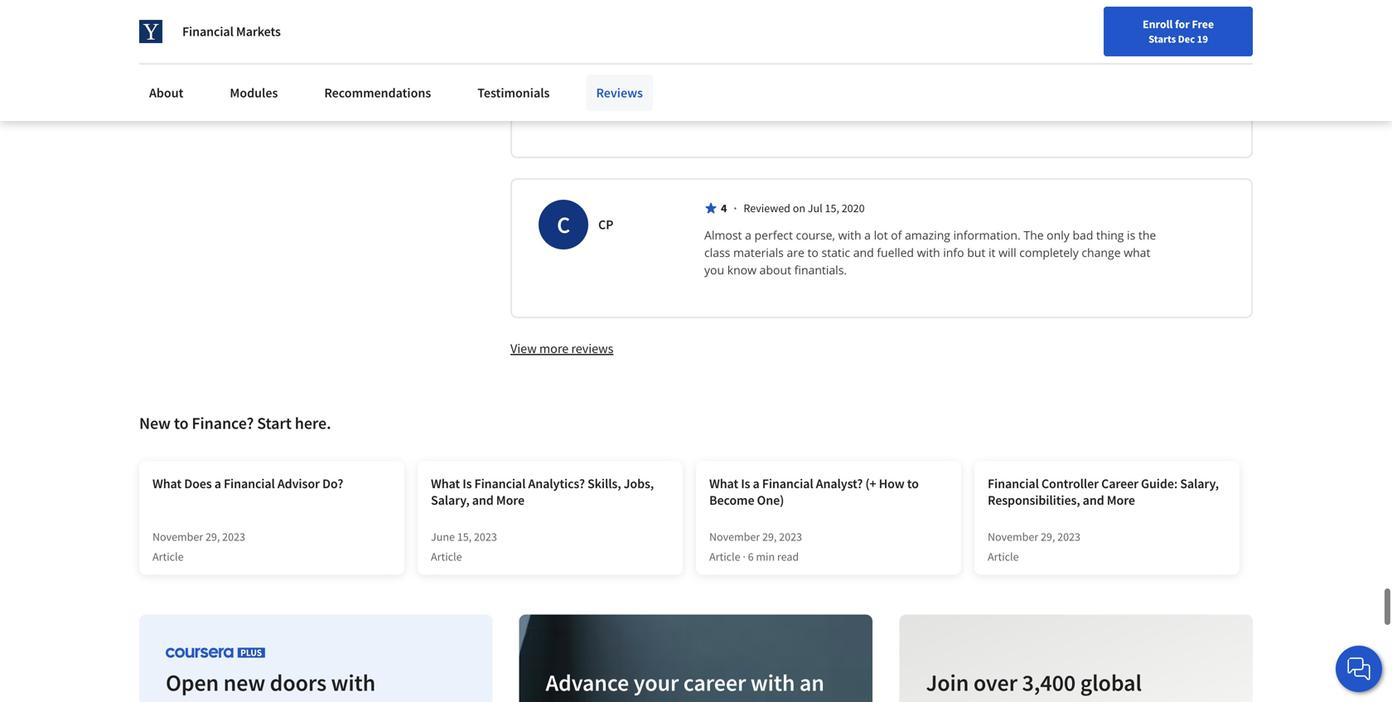 Task type: locate. For each thing, give the bounding box(es) containing it.
0 horizontal spatial 29,
[[206, 529, 220, 544]]

a up the materials
[[746, 227, 752, 243]]

what inside what is financial analytics? skills, jobs, salary, and more
[[431, 475, 460, 492]]

2020
[[842, 201, 865, 215]]

29, up min
[[763, 529, 777, 544]]

2023 down "what does a financial advisor do?" at the bottom left
[[222, 529, 245, 544]]

1 vertical spatial 15,
[[457, 529, 472, 544]]

new
[[139, 413, 171, 434]]

1 horizontal spatial november
[[710, 529, 760, 544]]

article inside november 29, 2023 article · 6 min read
[[710, 549, 741, 564]]

29, down does
[[206, 529, 220, 544]]

modules link
[[220, 75, 288, 111]]

what inside what is a financial analyst? (+ how to become one)
[[710, 475, 739, 492]]

1 horizontal spatial and
[[854, 244, 874, 260]]

0 vertical spatial to
[[808, 244, 819, 260]]

financial left analytics?
[[475, 475, 526, 492]]

with
[[839, 227, 862, 243], [918, 244, 941, 260], [331, 668, 376, 697], [751, 668, 796, 697]]

and inside what is financial analytics? skills, jobs, salary, and more
[[472, 492, 494, 509]]

salary, inside financial controller career guide: salary, responsibilities, and more
[[1181, 475, 1220, 492]]

recommendations
[[325, 85, 431, 101]]

to right how
[[908, 475, 919, 492]]

2023 inside june 15, 2023 article
[[474, 529, 497, 544]]

is inside what is financial analytics? skills, jobs, salary, and more
[[463, 475, 472, 492]]

article
[[153, 549, 184, 564], [431, 549, 462, 564], [710, 549, 741, 564], [988, 549, 1019, 564]]

starts
[[1149, 32, 1177, 46]]

3 article from the left
[[710, 549, 741, 564]]

that
[[1038, 698, 1079, 702]]

2023 for what is a financial analyst? (+ how to become one)
[[780, 529, 803, 544]]

finance?
[[192, 413, 254, 434]]

15, right june
[[457, 529, 472, 544]]

yale university image
[[139, 20, 163, 43]]

a right does
[[214, 475, 221, 492]]

financial left controller
[[988, 475, 1040, 492]]

a inside what is a financial analyst? (+ how to become one)
[[753, 475, 760, 492]]

join over 3,400 global companies that choos
[[926, 668, 1154, 702]]

29,
[[206, 529, 220, 544], [763, 529, 777, 544], [1041, 529, 1056, 544]]

view more reviews link
[[511, 339, 614, 357]]

what left does
[[153, 475, 182, 492]]

0 horizontal spatial 15,
[[457, 529, 472, 544]]

what left one)
[[710, 475, 739, 492]]

3 2023 from the left
[[780, 529, 803, 544]]

career
[[1102, 475, 1139, 492]]

1 horizontal spatial what
[[431, 475, 460, 492]]

2 november from the left
[[710, 529, 760, 544]]

2 vertical spatial to
[[908, 475, 919, 492]]

0 horizontal spatial and
[[472, 492, 494, 509]]

perfect
[[755, 227, 793, 243]]

june
[[431, 529, 455, 544]]

and
[[854, 244, 874, 260], [472, 492, 494, 509], [1083, 492, 1105, 509]]

article for what is a financial analyst? (+ how to become one)
[[710, 549, 741, 564]]

2 horizontal spatial to
[[908, 475, 919, 492]]

2 2023 from the left
[[474, 529, 497, 544]]

jobs,
[[624, 475, 654, 492]]

what is financial analytics? skills, jobs, salary, and more
[[431, 475, 654, 509]]

on
[[793, 201, 806, 215]]

financial inside what is a financial analyst? (+ how to become one)
[[763, 475, 814, 492]]

and down lot
[[854, 244, 874, 260]]

chat with us image
[[1347, 656, 1373, 682]]

2023 up "read"
[[780, 529, 803, 544]]

you
[[705, 262, 725, 278]]

november 29, 2023 article
[[153, 529, 245, 564], [988, 529, 1081, 564]]

salary, inside what is financial analytics? skills, jobs, salary, and more
[[431, 492, 470, 509]]

1 horizontal spatial is
[[741, 475, 751, 492]]

what
[[153, 475, 182, 492], [431, 475, 460, 492], [710, 475, 739, 492]]

one)
[[757, 492, 785, 509]]

about
[[149, 85, 184, 101]]

more inside financial controller career guide: salary, responsibilities, and more
[[1108, 492, 1136, 509]]

static
[[822, 244, 851, 260]]

november 29, 2023 article down responsibilities,
[[988, 529, 1081, 564]]

controller
[[1042, 475, 1099, 492]]

1 november from the left
[[153, 529, 203, 544]]

bad
[[1073, 227, 1094, 243]]

2 horizontal spatial what
[[710, 475, 739, 492]]

0 horizontal spatial more
[[496, 492, 525, 509]]

info
[[944, 244, 965, 260]]

change
[[1082, 244, 1121, 260]]

2023 for financial controller career guide: salary, responsibilities, and more
[[1058, 529, 1081, 544]]

is inside what is a financial analyst? (+ how to become one)
[[741, 475, 751, 492]]

november down does
[[153, 529, 203, 544]]

analyst?
[[816, 475, 863, 492]]

open new doors with coursera plus
[[166, 668, 376, 702]]

reviews
[[572, 340, 614, 357]]

does
[[184, 475, 212, 492]]

an
[[800, 668, 825, 697]]

1 horizontal spatial 15,
[[825, 201, 840, 215]]

0 horizontal spatial november 29, 2023 article
[[153, 529, 245, 564]]

financial markets
[[182, 23, 281, 40]]

completely
[[1020, 244, 1079, 260]]

ir
[[599, 56, 610, 73]]

article inside june 15, 2023 article
[[431, 549, 462, 564]]

29, down responsibilities,
[[1041, 529, 1056, 544]]

2 article from the left
[[431, 549, 462, 564]]

is up june 15, 2023 article
[[463, 475, 472, 492]]

2 more from the left
[[1108, 492, 1136, 509]]

salary, up june
[[431, 492, 470, 509]]

3 what from the left
[[710, 475, 739, 492]]

with left the an
[[751, 668, 796, 697]]

and right responsibilities,
[[1083, 492, 1105, 509]]

to right are
[[808, 244, 819, 260]]

almost
[[705, 227, 743, 243]]

november up · on the right bottom of the page
[[710, 529, 760, 544]]

15, right jul
[[825, 201, 840, 215]]

november 29, 2023 article down does
[[153, 529, 245, 564]]

4 article from the left
[[988, 549, 1019, 564]]

information.
[[954, 227, 1021, 243]]

a left lot
[[865, 227, 871, 243]]

1 horizontal spatial more
[[1108, 492, 1136, 509]]

to
[[808, 244, 819, 260], [174, 413, 189, 434], [908, 475, 919, 492]]

1 what from the left
[[153, 475, 182, 492]]

and up june 15, 2023 article
[[472, 492, 494, 509]]

financial inside what is financial analytics? skills, jobs, salary, and more
[[475, 475, 526, 492]]

0 horizontal spatial november
[[153, 529, 203, 544]]

join
[[926, 668, 969, 697]]

2023 down responsibilities,
[[1058, 529, 1081, 544]]

1
[[139, 17, 145, 32]]

2023
[[222, 529, 245, 544], [474, 529, 497, 544], [780, 529, 803, 544], [1058, 529, 1081, 544]]

new
[[224, 668, 265, 697]]

amazing
[[905, 227, 951, 243]]

1 horizontal spatial november 29, 2023 article
[[988, 529, 1081, 564]]

2 horizontal spatial and
[[1083, 492, 1105, 509]]

1 29, from the left
[[206, 529, 220, 544]]

1 november 29, 2023 article from the left
[[153, 529, 245, 564]]

november
[[153, 529, 203, 544], [710, 529, 760, 544], [988, 529, 1039, 544]]

guide:
[[1142, 475, 1178, 492]]

2023 right june
[[474, 529, 497, 544]]

of
[[891, 227, 902, 243]]

None search field
[[236, 10, 634, 44]]

more left analytics?
[[496, 492, 525, 509]]

4 2023 from the left
[[1058, 529, 1081, 544]]

1 horizontal spatial salary,
[[1181, 475, 1220, 492]]

2023 inside november 29, 2023 article · 6 min read
[[780, 529, 803, 544]]

financial controller career guide: salary, responsibilities, and more
[[988, 475, 1220, 509]]

is left one)
[[741, 475, 751, 492]]

2 horizontal spatial november
[[988, 529, 1039, 544]]

0 horizontal spatial what
[[153, 475, 182, 492]]

1 2023 from the left
[[222, 529, 245, 544]]

0 horizontal spatial to
[[174, 413, 189, 434]]

1 is from the left
[[463, 475, 472, 492]]

29, for controller
[[1041, 529, 1056, 544]]

with inside open new doors with coursera plus
[[331, 668, 376, 697]]

financial left analyst?
[[763, 475, 814, 492]]

november down responsibilities,
[[988, 529, 1039, 544]]

but
[[968, 244, 986, 260]]

with right 'doors'
[[331, 668, 376, 697]]

15, inside june 15, 2023 article
[[457, 529, 472, 544]]

recommendations link
[[315, 75, 441, 111]]

will
[[999, 244, 1017, 260]]

november inside november 29, 2023 article · 6 min read
[[710, 529, 760, 544]]

3 29, from the left
[[1041, 529, 1056, 544]]

2 is from the left
[[741, 475, 751, 492]]

the
[[1024, 227, 1044, 243]]

coursera
[[166, 698, 255, 702]]

more left guide:
[[1108, 492, 1136, 509]]

1 horizontal spatial 29,
[[763, 529, 777, 544]]

article for what does a financial advisor do?
[[153, 549, 184, 564]]

november 29, 2023 article · 6 min read
[[710, 529, 803, 564]]

1 article from the left
[[153, 549, 184, 564]]

financial
[[182, 23, 234, 40], [224, 475, 275, 492], [475, 475, 526, 492], [763, 475, 814, 492], [988, 475, 1040, 492]]

is
[[463, 475, 472, 492], [741, 475, 751, 492]]

29, inside november 29, 2023 article · 6 min read
[[763, 529, 777, 544]]

new to finance? start here.
[[139, 413, 331, 434]]

reviewed on jul 15, 2020
[[744, 201, 865, 215]]

3 november from the left
[[988, 529, 1039, 544]]

what is a financial analyst? (+ how to become one)
[[710, 475, 919, 509]]

0 horizontal spatial is
[[463, 475, 472, 492]]

a up november 29, 2023 article · 6 min read
[[753, 475, 760, 492]]

reviews link
[[587, 75, 653, 111]]

what up june
[[431, 475, 460, 492]]

0 horizontal spatial salary,
[[431, 492, 470, 509]]

salary, right guide:
[[1181, 475, 1220, 492]]

how
[[879, 475, 905, 492]]

to right new
[[174, 413, 189, 434]]

with down amazing
[[918, 244, 941, 260]]

2 29, from the left
[[763, 529, 777, 544]]

2 november 29, 2023 article from the left
[[988, 529, 1081, 564]]

1 horizontal spatial to
[[808, 244, 819, 260]]

1 more from the left
[[496, 492, 525, 509]]

and inside financial controller career guide: salary, responsibilities, and more
[[1083, 492, 1105, 509]]

19
[[1198, 32, 1209, 46]]

2 horizontal spatial 29,
[[1041, 529, 1056, 544]]

2 what from the left
[[431, 475, 460, 492]]



Task type: vqa. For each thing, say whether or not it's contained in the screenshot.
Log
no



Task type: describe. For each thing, give the bounding box(es) containing it.
it
[[989, 244, 996, 260]]

almost a perfect course, with a lot of amazing information. the only bad thing is the class materials are to static and fuelled with info but it will completely change what you know about finantials.
[[705, 227, 1160, 278]]

november for financial controller career guide: salary, responsibilities, and more
[[988, 529, 1039, 544]]

open
[[166, 668, 219, 697]]

1 vertical spatial to
[[174, 413, 189, 434]]

free
[[1193, 17, 1215, 32]]

class
[[705, 244, 731, 260]]

reviews
[[597, 85, 643, 101]]

·
[[743, 549, 746, 564]]

fuelled
[[877, 244, 915, 260]]

article for financial controller career guide: salary, responsibilities, and more
[[988, 549, 1019, 564]]

lot
[[874, 227, 888, 243]]

more
[[540, 340, 569, 357]]

testimonials
[[478, 85, 550, 101]]

2023 for what does a financial advisor do?
[[222, 529, 245, 544]]

more inside what is financial analytics? skills, jobs, salary, and more
[[496, 492, 525, 509]]

enroll
[[1143, 17, 1174, 32]]

financial inside financial controller career guide: salary, responsibilities, and more
[[988, 475, 1040, 492]]

companies
[[926, 698, 1034, 702]]

(+
[[866, 475, 877, 492]]

29, for is
[[763, 529, 777, 544]]

6
[[748, 549, 754, 564]]

is
[[1128, 227, 1136, 243]]

plus
[[259, 698, 301, 702]]

article for what is financial analytics? skills, jobs, salary, and more
[[431, 549, 462, 564]]

financial left the markets
[[182, 23, 234, 40]]

english
[[1075, 19, 1115, 35]]

responsibilities,
[[988, 492, 1081, 509]]

jul
[[808, 201, 823, 215]]

read
[[778, 549, 799, 564]]

here.
[[295, 413, 331, 434]]

markets
[[236, 23, 281, 40]]

do?
[[323, 475, 343, 492]]

november for what is a financial analyst? (+ how to become one)
[[710, 529, 760, 544]]

4
[[721, 201, 727, 215]]

cp
[[599, 216, 614, 233]]

3,400
[[1023, 668, 1076, 697]]

2023 for what is financial analytics? skills, jobs, salary, and more
[[474, 529, 497, 544]]

show notifications image
[[1169, 21, 1189, 41]]

what for what does a financial advisor do?
[[153, 475, 182, 492]]

global
[[1081, 668, 1142, 697]]

november for what does a financial advisor do?
[[153, 529, 203, 544]]

reviewed
[[744, 201, 791, 215]]

0 vertical spatial 15,
[[825, 201, 840, 215]]

enroll for free starts dec 19
[[1143, 17, 1215, 46]]

to inside almost a perfect course, with a lot of amazing information. the only bad thing is the class materials are to static and fuelled with info but it will completely change what you know about finantials.
[[808, 244, 819, 260]]

what
[[1124, 244, 1151, 260]]

over
[[974, 668, 1018, 697]]

the
[[1139, 227, 1157, 243]]

advance your career with an online degree
[[546, 668, 825, 702]]

only
[[1047, 227, 1070, 243]]

to inside what is a financial analyst? (+ how to become one)
[[908, 475, 919, 492]]

advisor
[[278, 475, 320, 492]]

with up static
[[839, 227, 862, 243]]

is for a
[[741, 475, 751, 492]]

become
[[710, 492, 755, 509]]

english button
[[1045, 0, 1145, 54]]

financial left the advisor
[[224, 475, 275, 492]]

with inside advance your career with an online degree
[[751, 668, 796, 697]]

are
[[787, 244, 805, 260]]

i
[[561, 50, 567, 79]]

view
[[511, 340, 537, 357]]

june 15, 2023 article
[[431, 529, 497, 564]]

about
[[760, 262, 792, 278]]

online
[[546, 698, 609, 702]]

1 star
[[139, 17, 167, 32]]

thing
[[1097, 227, 1125, 243]]

career
[[684, 668, 747, 697]]

and inside almost a perfect course, with a lot of amazing information. the only bad thing is the class materials are to static and fuelled with info but it will completely change what you know about finantials.
[[854, 244, 874, 260]]

course,
[[796, 227, 836, 243]]

know
[[728, 262, 757, 278]]

star
[[148, 17, 167, 32]]

min
[[757, 549, 775, 564]]

coursera plus image
[[166, 647, 265, 658]]

november 29, 2023 article for controller
[[988, 529, 1081, 564]]

about link
[[139, 75, 194, 111]]

start
[[257, 413, 292, 434]]

testimonials link
[[468, 75, 560, 111]]

what for what is a financial analyst? (+ how to become one)
[[710, 475, 739, 492]]

dec
[[1179, 32, 1196, 46]]

skills,
[[588, 475, 621, 492]]

modules
[[230, 85, 278, 101]]

your
[[634, 668, 679, 697]]

materials
[[734, 244, 784, 260]]

c
[[557, 210, 570, 239]]

29, for does
[[206, 529, 220, 544]]

is for financial
[[463, 475, 472, 492]]

what for what is financial analytics? skills, jobs, salary, and more
[[431, 475, 460, 492]]

november 29, 2023 article for does
[[153, 529, 245, 564]]

degree
[[613, 698, 681, 702]]

doors
[[270, 668, 327, 697]]

what does a financial advisor do?
[[153, 475, 343, 492]]



